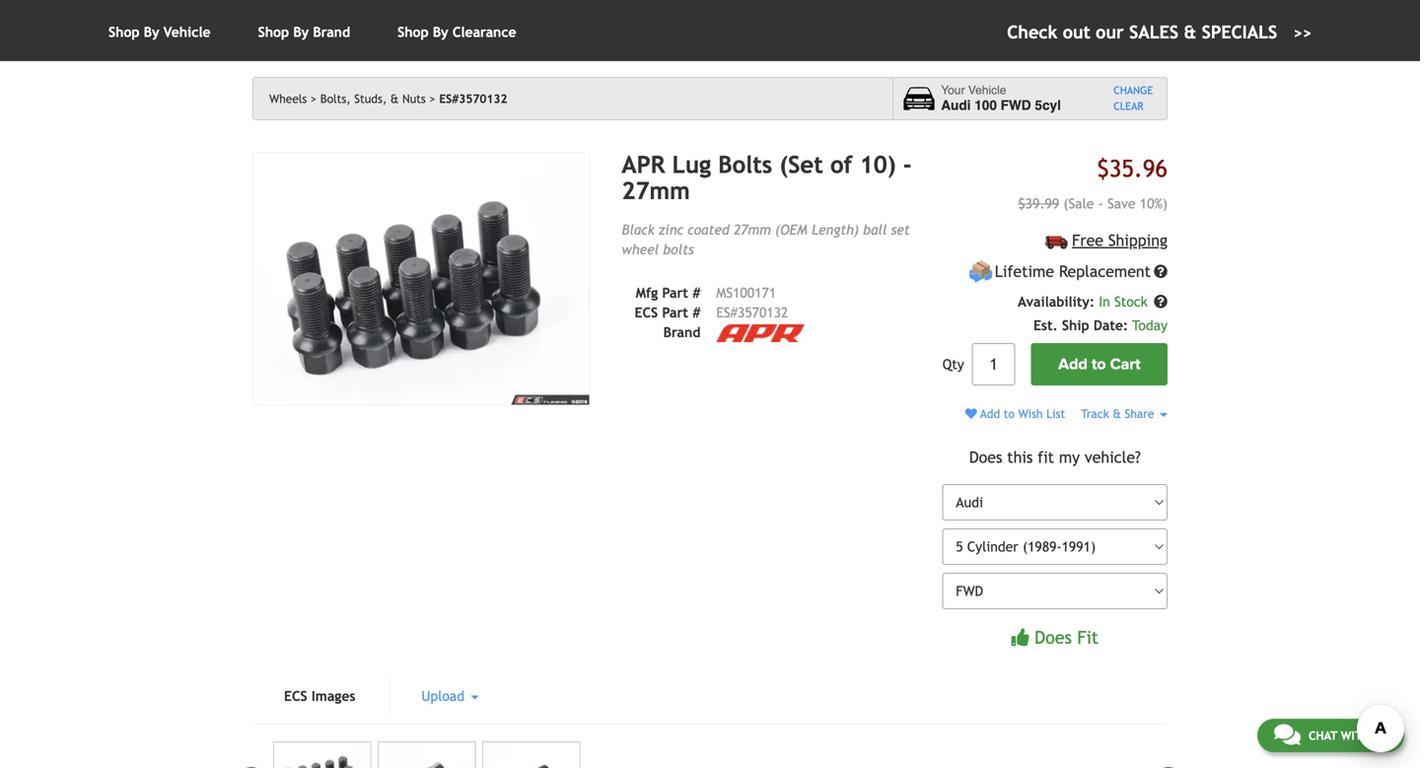 Task type: vqa. For each thing, say whether or not it's contained in the screenshot.
Fits:
no



Task type: describe. For each thing, give the bounding box(es) containing it.
does for does this fit my vehicle?
[[970, 448, 1003, 467]]

to for cart
[[1092, 355, 1107, 374]]

shop by vehicle link
[[109, 24, 211, 40]]

change clear
[[1114, 84, 1154, 113]]

of
[[831, 151, 853, 179]]

clear link
[[1114, 99, 1154, 115]]

in
[[1100, 294, 1111, 310]]

bolts,
[[321, 92, 351, 106]]

your
[[942, 84, 966, 97]]

(set
[[780, 151, 824, 179]]

by for clearance
[[433, 24, 449, 40]]

add for add to cart
[[1059, 355, 1088, 374]]

(sale
[[1064, 196, 1095, 211]]

black
[[622, 222, 655, 238]]

with
[[1342, 729, 1371, 743]]

sales
[[1130, 22, 1179, 42]]

bolts
[[719, 151, 773, 179]]

studs,
[[354, 92, 387, 106]]

ms100171
[[717, 285, 777, 301]]

5cyl
[[1036, 98, 1062, 113]]

27mm inside apr lug bolts (set of 10) - 27mm
[[622, 177, 691, 205]]

ecs inside 'ms100171 ecs part #'
[[635, 305, 658, 321]]

add to wish list link
[[966, 407, 1066, 421]]

vehicle inside your vehicle audi 100 fwd 5cyl
[[969, 84, 1007, 97]]

this
[[1008, 448, 1034, 467]]

change link
[[1114, 83, 1154, 99]]

does fit
[[1035, 628, 1099, 649]]

ms100171 ecs part #
[[635, 285, 777, 321]]

availability:
[[1018, 294, 1095, 310]]

lifetime replacement
[[995, 263, 1152, 281]]

bolts, studs, & nuts
[[321, 92, 426, 106]]

track & share button
[[1082, 407, 1168, 421]]

1 # from the top
[[693, 285, 701, 301]]

- inside apr lug bolts (set of 10) - 27mm
[[904, 151, 912, 179]]

free
[[1073, 231, 1104, 249]]

apr image
[[717, 325, 805, 343]]

es#
[[717, 305, 738, 321]]

add for add to wish list
[[981, 407, 1001, 421]]

lifetime
[[995, 263, 1055, 281]]

shop by clearance
[[398, 24, 517, 40]]

ecs images link
[[253, 677, 387, 716]]

upload
[[422, 689, 469, 704]]

nuts
[[403, 92, 426, 106]]

today
[[1133, 318, 1168, 334]]

audi
[[942, 98, 971, 113]]

est. ship date: today
[[1034, 318, 1168, 334]]

does this fit my vehicle?
[[970, 448, 1142, 467]]

add to wish list
[[978, 407, 1066, 421]]

clearance
[[453, 24, 517, 40]]

qty
[[943, 357, 965, 373]]

chat with us
[[1309, 729, 1388, 743]]

mfg
[[636, 285, 658, 301]]

free shipping
[[1073, 231, 1168, 249]]

us
[[1374, 729, 1388, 743]]

fit
[[1078, 628, 1099, 649]]

add to cart
[[1059, 355, 1141, 374]]

my
[[1060, 448, 1081, 467]]

clear
[[1114, 100, 1144, 113]]

& for track
[[1114, 407, 1122, 421]]

list
[[1047, 407, 1066, 421]]

by for vehicle
[[144, 24, 159, 40]]

wheels
[[269, 92, 307, 106]]

ecs images
[[284, 689, 356, 704]]

brand for es# 3570132 brand
[[664, 324, 701, 340]]

10%)
[[1141, 196, 1168, 211]]

shop by vehicle
[[109, 24, 211, 40]]

add to cart button
[[1032, 344, 1168, 386]]

mfg part #
[[636, 285, 701, 301]]

shop by brand
[[258, 24, 350, 40]]

wheel
[[622, 242, 659, 257]]

35.96
[[1110, 155, 1168, 183]]

wish
[[1019, 407, 1044, 421]]



Task type: locate. For each thing, give the bounding box(es) containing it.
by for brand
[[293, 24, 309, 40]]

question circle image up today
[[1155, 295, 1168, 309]]

1 vertical spatial question circle image
[[1155, 295, 1168, 309]]

thumbs up image
[[1012, 629, 1030, 647]]

1 vertical spatial does
[[1035, 628, 1073, 649]]

free shipping image
[[1046, 235, 1068, 249]]

1 vertical spatial add
[[981, 407, 1001, 421]]

part right mfg
[[663, 285, 689, 301]]

#
[[693, 285, 701, 301], [693, 305, 701, 321]]

1 vertical spatial brand
[[664, 324, 701, 340]]

does right the thumbs up icon
[[1035, 628, 1073, 649]]

by
[[144, 24, 159, 40], [293, 24, 309, 40], [433, 24, 449, 40]]

1 horizontal spatial to
[[1092, 355, 1107, 374]]

1 vertical spatial &
[[391, 92, 399, 106]]

date:
[[1094, 318, 1129, 334]]

part
[[663, 285, 689, 301], [663, 305, 689, 321]]

availability: in stock
[[1018, 294, 1153, 310]]

0 horizontal spatial shop
[[109, 24, 140, 40]]

1 vertical spatial vehicle
[[969, 84, 1007, 97]]

27mm inside black zinc coated 27mm (oem length) ball set wheel bolts
[[734, 222, 771, 238]]

3570132
[[738, 305, 789, 321]]

bolts
[[663, 242, 694, 257]]

set
[[892, 222, 911, 238]]

0 horizontal spatial ecs
[[284, 689, 308, 704]]

heart image
[[966, 408, 978, 420]]

your vehicle audi 100 fwd 5cyl
[[942, 84, 1062, 113]]

question circle image for lifetime replacement
[[1155, 265, 1168, 279]]

1 horizontal spatial vehicle
[[969, 84, 1007, 97]]

- left save
[[1099, 196, 1104, 211]]

1 horizontal spatial -
[[1099, 196, 1104, 211]]

add inside button
[[1059, 355, 1088, 374]]

part down mfg part #
[[663, 305, 689, 321]]

change
[[1114, 84, 1154, 97]]

2 question circle image from the top
[[1155, 295, 1168, 309]]

ship
[[1063, 318, 1090, 334]]

0 vertical spatial vehicle
[[164, 24, 211, 40]]

0 horizontal spatial by
[[144, 24, 159, 40]]

1 horizontal spatial brand
[[664, 324, 701, 340]]

1 horizontal spatial &
[[1114, 407, 1122, 421]]

part inside 'ms100171 ecs part #'
[[663, 305, 689, 321]]

-
[[904, 151, 912, 179], [1099, 196, 1104, 211]]

black zinc coated 27mm (oem length) ball set wheel bolts
[[622, 222, 911, 257]]

1 vertical spatial 27mm
[[734, 222, 771, 238]]

ecs left the images at bottom left
[[284, 689, 308, 704]]

2 # from the top
[[693, 305, 701, 321]]

es#3570132 - ms100171 - apr lug bolts (set of 10) - 27mm - black zinc coated 27mm (oem length) ball set wheel bolts - apr - audi volkswagen image
[[253, 152, 591, 406], [273, 742, 371, 769], [378, 742, 476, 769], [483, 742, 581, 769]]

brand down 'ms100171 ecs part #'
[[664, 324, 701, 340]]

0 horizontal spatial brand
[[313, 24, 350, 40]]

add right heart icon
[[981, 407, 1001, 421]]

to
[[1092, 355, 1107, 374], [1004, 407, 1015, 421]]

27mm
[[622, 177, 691, 205], [734, 222, 771, 238]]

question circle image
[[1155, 265, 1168, 279], [1155, 295, 1168, 309]]

(oem
[[776, 222, 808, 238]]

fit
[[1038, 448, 1055, 467]]

1 shop from the left
[[109, 24, 140, 40]]

track
[[1082, 407, 1110, 421]]

share
[[1125, 407, 1155, 421]]

1 horizontal spatial does
[[1035, 628, 1073, 649]]

2 vertical spatial &
[[1114, 407, 1122, 421]]

1 by from the left
[[144, 24, 159, 40]]

does left this
[[970, 448, 1003, 467]]

to inside add to cart button
[[1092, 355, 1107, 374]]

& right the track
[[1114, 407, 1122, 421]]

brand for shop by brand
[[313, 24, 350, 40]]

0 vertical spatial #
[[693, 285, 701, 301]]

comments image
[[1275, 723, 1301, 747]]

# left es#
[[693, 305, 701, 321]]

does for does fit
[[1035, 628, 1073, 649]]

coated
[[688, 222, 730, 238]]

wheels link
[[269, 92, 317, 106]]

1 question circle image from the top
[[1155, 265, 1168, 279]]

brand inside es# 3570132 brand
[[664, 324, 701, 340]]

save
[[1108, 196, 1136, 211]]

replacement
[[1060, 263, 1152, 281]]

# up es# 3570132 brand
[[693, 285, 701, 301]]

2 horizontal spatial shop
[[398, 24, 429, 40]]

0 horizontal spatial &
[[391, 92, 399, 106]]

3 by from the left
[[433, 24, 449, 40]]

# inside 'ms100171 ecs part #'
[[693, 305, 701, 321]]

zinc
[[659, 222, 684, 238]]

chat
[[1309, 729, 1338, 743]]

0 vertical spatial question circle image
[[1155, 265, 1168, 279]]

es# 3570132 brand
[[664, 305, 789, 340]]

0 vertical spatial add
[[1059, 355, 1088, 374]]

0 vertical spatial -
[[904, 151, 912, 179]]

1 horizontal spatial by
[[293, 24, 309, 40]]

bolts, studs, & nuts link
[[321, 92, 436, 106]]

2 shop from the left
[[258, 24, 289, 40]]

& for sales
[[1185, 22, 1197, 42]]

sales & specials link
[[1008, 19, 1312, 45]]

does
[[970, 448, 1003, 467], [1035, 628, 1073, 649]]

add
[[1059, 355, 1088, 374], [981, 407, 1001, 421]]

lug
[[673, 151, 712, 179]]

specials
[[1203, 22, 1278, 42]]

length)
[[812, 222, 860, 238]]

10)
[[860, 151, 897, 179]]

sales & specials
[[1130, 22, 1278, 42]]

2 part from the top
[[663, 305, 689, 321]]

this product is lifetime replacement eligible image
[[969, 260, 994, 284]]

0 vertical spatial part
[[663, 285, 689, 301]]

question circle image for in stock
[[1155, 295, 1168, 309]]

2 horizontal spatial &
[[1185, 22, 1197, 42]]

vehicle?
[[1085, 448, 1142, 467]]

& left nuts
[[391, 92, 399, 106]]

0 horizontal spatial -
[[904, 151, 912, 179]]

0 vertical spatial &
[[1185, 22, 1197, 42]]

brand
[[313, 24, 350, 40], [664, 324, 701, 340]]

1 horizontal spatial 27mm
[[734, 222, 771, 238]]

None text field
[[973, 344, 1016, 386]]

0 vertical spatial 27mm
[[622, 177, 691, 205]]

27mm left the (oem
[[734, 222, 771, 238]]

est.
[[1034, 318, 1059, 334]]

- right 10)
[[904, 151, 912, 179]]

0 horizontal spatial to
[[1004, 407, 1015, 421]]

1 horizontal spatial ecs
[[635, 305, 658, 321]]

stock
[[1115, 294, 1148, 310]]

shop for shop by clearance
[[398, 24, 429, 40]]

fwd
[[1001, 98, 1032, 113]]

apr lug bolts (set of 10) - 27mm
[[622, 151, 912, 205]]

add down "ship"
[[1059, 355, 1088, 374]]

to left cart
[[1092, 355, 1107, 374]]

chat with us link
[[1258, 719, 1405, 753]]

0 vertical spatial brand
[[313, 24, 350, 40]]

0 horizontal spatial add
[[981, 407, 1001, 421]]

1 vertical spatial to
[[1004, 407, 1015, 421]]

brand up bolts,
[[313, 24, 350, 40]]

2 by from the left
[[293, 24, 309, 40]]

shipping
[[1109, 231, 1168, 249]]

ball
[[864, 222, 888, 238]]

question circle image down "shipping"
[[1155, 265, 1168, 279]]

shop by clearance link
[[398, 24, 517, 40]]

1 vertical spatial #
[[693, 305, 701, 321]]

es#3570132
[[439, 92, 508, 106]]

0 vertical spatial does
[[970, 448, 1003, 467]]

0 horizontal spatial 27mm
[[622, 177, 691, 205]]

0 horizontal spatial does
[[970, 448, 1003, 467]]

$39.99 (sale - save 10%)
[[1019, 196, 1168, 211]]

upload button
[[390, 677, 510, 716]]

0 vertical spatial to
[[1092, 355, 1107, 374]]

cart
[[1111, 355, 1141, 374]]

1 vertical spatial part
[[663, 305, 689, 321]]

1 part from the top
[[663, 285, 689, 301]]

1 vertical spatial ecs
[[284, 689, 308, 704]]

0 horizontal spatial vehicle
[[164, 24, 211, 40]]

3 shop from the left
[[398, 24, 429, 40]]

&
[[1185, 22, 1197, 42], [391, 92, 399, 106], [1114, 407, 1122, 421]]

1 horizontal spatial shop
[[258, 24, 289, 40]]

track & share
[[1082, 407, 1159, 421]]

ecs
[[635, 305, 658, 321], [284, 689, 308, 704]]

& right sales
[[1185, 22, 1197, 42]]

1 vertical spatial -
[[1099, 196, 1104, 211]]

100
[[975, 98, 998, 113]]

shop by brand link
[[258, 24, 350, 40]]

shop for shop by brand
[[258, 24, 289, 40]]

$39.99
[[1019, 196, 1060, 211]]

ecs down mfg
[[635, 305, 658, 321]]

2 horizontal spatial by
[[433, 24, 449, 40]]

27mm up zinc
[[622, 177, 691, 205]]

apr
[[622, 151, 665, 179]]

0 vertical spatial ecs
[[635, 305, 658, 321]]

images
[[312, 689, 356, 704]]

1 horizontal spatial add
[[1059, 355, 1088, 374]]

to for wish
[[1004, 407, 1015, 421]]

to left wish at the bottom of the page
[[1004, 407, 1015, 421]]

shop for shop by vehicle
[[109, 24, 140, 40]]



